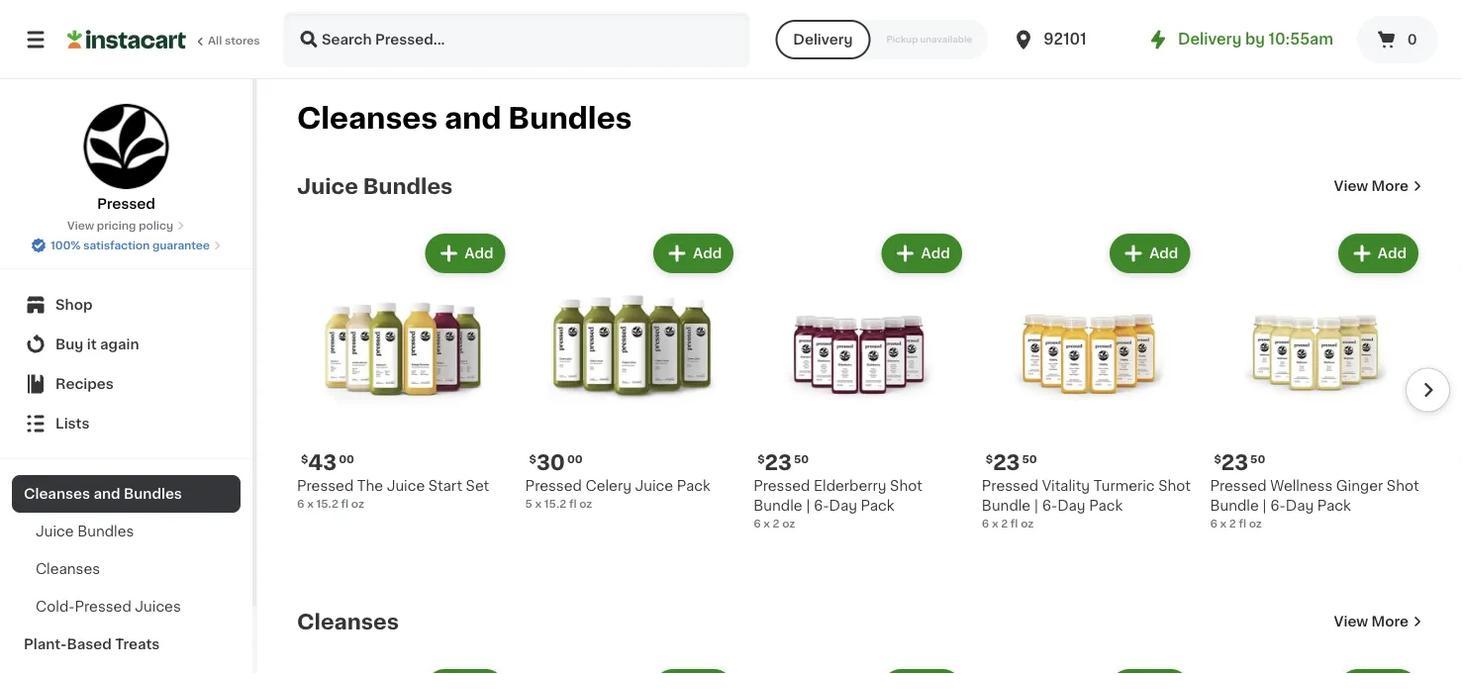 Task type: locate. For each thing, give the bounding box(es) containing it.
more
[[1372, 179, 1409, 193], [1372, 615, 1409, 629]]

pricing
[[97, 220, 136, 231]]

3 shot from the left
[[1387, 479, 1420, 493]]

cleanses and bundles down search field
[[297, 104, 632, 133]]

2 15.2 from the left
[[544, 498, 567, 509]]

4 add from the left
[[1150, 247, 1179, 260]]

add for pressed wellness ginger shot bundle | 6-day pack
[[1378, 247, 1407, 260]]

add button
[[427, 236, 504, 271], [655, 236, 732, 271], [884, 236, 960, 271], [1112, 236, 1189, 271], [1341, 236, 1417, 271]]

3 bundle from the left
[[1210, 499, 1259, 513]]

5 $ from the left
[[1214, 454, 1222, 465]]

$ 23 50
[[758, 453, 809, 473], [986, 453, 1037, 473], [1214, 453, 1266, 473]]

None search field
[[283, 12, 750, 67]]

2 for pressed vitality turmeric shot bundle | 6-day pack
[[1001, 518, 1008, 529]]

2 2 from the left
[[1001, 518, 1008, 529]]

lists link
[[12, 404, 241, 444]]

view pricing policy link
[[67, 218, 185, 234]]

| inside pressed wellness ginger shot bundle | 6-day pack 6 x 2 fl oz
[[1263, 499, 1267, 513]]

$
[[301, 454, 308, 464], [529, 454, 537, 465], [758, 454, 765, 465], [986, 454, 993, 465], [1214, 454, 1222, 465]]

0 horizontal spatial 00
[[339, 454, 354, 464]]

juice bundles link
[[297, 174, 453, 198], [12, 513, 241, 551]]

2 | from the left
[[1034, 499, 1039, 513]]

2
[[773, 518, 780, 529], [1001, 518, 1008, 529], [1230, 518, 1237, 529]]

15.2 inside pressed celery juice pack 5 x 15.2 fl oz
[[544, 498, 567, 509]]

2 add button from the left
[[655, 236, 732, 271]]

day for pressed wellness ginger shot bundle | 6-day pack
[[1286, 499, 1314, 513]]

cleanses and bundles link
[[12, 475, 241, 513]]

wellness
[[1271, 479, 1333, 493]]

pack inside pressed vitality turmeric shot bundle | 6-day pack 6 x 2 fl oz
[[1089, 499, 1123, 513]]

100% satisfaction guarantee button
[[31, 234, 222, 253]]

3 | from the left
[[1263, 499, 1267, 513]]

1 horizontal spatial $ 23 50
[[986, 453, 1037, 473]]

1 6- from the left
[[814, 499, 829, 513]]

1 15.2 from the left
[[316, 498, 338, 509]]

0 horizontal spatial $ 23 50
[[758, 453, 809, 473]]

shot right elderberry
[[890, 479, 923, 493]]

43
[[308, 453, 337, 473]]

1 $ 23 50 from the left
[[758, 453, 809, 473]]

3 50 from the left
[[1251, 454, 1266, 465]]

juice bundles
[[297, 176, 453, 197], [36, 525, 134, 539]]

1 vertical spatial cleanses and bundles
[[24, 487, 182, 501]]

pressed left wellness
[[1210, 479, 1267, 493]]

juice bundles link for view more link corresponding to juice bundles
[[297, 174, 453, 198]]

0 vertical spatial juice bundles
[[297, 176, 453, 197]]

pack down turmeric
[[1089, 499, 1123, 513]]

3 add button from the left
[[884, 236, 960, 271]]

$ for pressed wellness ginger shot bundle | 6-day pack
[[1214, 454, 1222, 465]]

3 23 from the left
[[1222, 453, 1249, 473]]

buy
[[55, 338, 84, 352]]

day inside pressed wellness ginger shot bundle | 6-day pack 6 x 2 fl oz
[[1286, 499, 1314, 513]]

1 add button from the left
[[427, 236, 504, 271]]

add for pressed the juice start set
[[465, 247, 494, 260]]

view more
[[1334, 179, 1409, 193], [1334, 615, 1409, 629]]

| for pressed wellness ginger shot bundle | 6-day pack
[[1263, 499, 1267, 513]]

bundle inside pressed elderberry shot bundle | 6-day pack 6 x 2 oz
[[754, 499, 803, 513]]

cleanses and bundles
[[297, 104, 632, 133], [24, 487, 182, 501]]

2 6- from the left
[[1042, 499, 1058, 513]]

view pricing policy
[[67, 220, 173, 231]]

2 horizontal spatial 23
[[1222, 453, 1249, 473]]

1 horizontal spatial |
[[1034, 499, 1039, 513]]

2 horizontal spatial 6-
[[1271, 499, 1286, 513]]

add button for pressed celery juice pack
[[655, 236, 732, 271]]

cold-
[[36, 600, 75, 614]]

and down lists link
[[93, 487, 120, 501]]

and down search field
[[445, 104, 502, 133]]

2 horizontal spatial 2
[[1230, 518, 1237, 529]]

view more for cleanses
[[1334, 615, 1409, 629]]

shot right ginger
[[1387, 479, 1420, 493]]

2 horizontal spatial |
[[1263, 499, 1267, 513]]

1 $ from the left
[[301, 454, 308, 464]]

1 horizontal spatial 23
[[993, 453, 1020, 473]]

add
[[465, 247, 494, 260], [693, 247, 722, 260], [921, 247, 950, 260], [1150, 247, 1179, 260], [1378, 247, 1407, 260]]

00 inside $ 30 00
[[567, 454, 583, 465]]

$ 23 50 up pressed wellness ginger shot bundle | 6-day pack 6 x 2 fl oz
[[1214, 453, 1266, 473]]

4 $ from the left
[[986, 454, 993, 465]]

2 50 from the left
[[1022, 454, 1037, 465]]

6 inside pressed elderberry shot bundle | 6-day pack 6 x 2 oz
[[754, 518, 761, 529]]

3 6- from the left
[[1271, 499, 1286, 513]]

2 00 from the left
[[567, 454, 583, 465]]

delivery inside 'button'
[[793, 33, 853, 47]]

1 23 from the left
[[765, 453, 792, 473]]

cleanses and bundles down lists link
[[24, 487, 182, 501]]

bundle inside pressed wellness ginger shot bundle | 6-day pack 6 x 2 fl oz
[[1210, 499, 1259, 513]]

day down wellness
[[1286, 499, 1314, 513]]

shot right turmeric
[[1159, 479, 1191, 493]]

1 vertical spatial cleanses link
[[297, 610, 399, 634]]

pressed inside pressed wellness ginger shot bundle | 6-day pack 6 x 2 fl oz
[[1210, 479, 1267, 493]]

fl inside pressed celery juice pack 5 x 15.2 fl oz
[[569, 498, 577, 509]]

1 vertical spatial juice bundles link
[[12, 513, 241, 551]]

2 horizontal spatial 50
[[1251, 454, 1266, 465]]

add for pressed celery juice pack
[[693, 247, 722, 260]]

guarantee
[[152, 240, 210, 251]]

day
[[829, 499, 858, 513], [1058, 499, 1086, 513], [1286, 499, 1314, 513]]

shot inside pressed vitality turmeric shot bundle | 6-day pack 6 x 2 fl oz
[[1159, 479, 1191, 493]]

4 add button from the left
[[1112, 236, 1189, 271]]

juice inside pressed celery juice pack 5 x 15.2 fl oz
[[635, 479, 673, 493]]

pressed up view pricing policy link
[[97, 197, 155, 211]]

1 horizontal spatial 2
[[1001, 518, 1008, 529]]

100% satisfaction guarantee
[[51, 240, 210, 251]]

view
[[1334, 179, 1369, 193], [67, 220, 94, 231], [1334, 615, 1369, 629]]

0 horizontal spatial delivery
[[793, 33, 853, 47]]

6-
[[814, 499, 829, 513], [1042, 499, 1058, 513], [1271, 499, 1286, 513]]

|
[[806, 499, 810, 513], [1034, 499, 1039, 513], [1263, 499, 1267, 513]]

1 horizontal spatial day
[[1058, 499, 1086, 513]]

92101 button
[[1012, 12, 1131, 67]]

pressed left elderberry
[[754, 479, 810, 493]]

0 vertical spatial juice bundles link
[[297, 174, 453, 198]]

oz
[[351, 498, 364, 509], [579, 498, 593, 509], [782, 518, 795, 529], [1021, 518, 1034, 529], [1249, 518, 1262, 529]]

1 horizontal spatial delivery
[[1178, 32, 1242, 47]]

1 horizontal spatial shot
[[1159, 479, 1191, 493]]

$ for pressed celery juice pack
[[529, 454, 537, 465]]

view more link for juice bundles
[[1334, 176, 1423, 196]]

0 horizontal spatial bundle
[[754, 499, 803, 513]]

satisfaction
[[83, 240, 150, 251]]

pressed vitality turmeric shot bundle | 6-day pack 6 x 2 fl oz
[[982, 479, 1191, 529]]

3 2 from the left
[[1230, 518, 1237, 529]]

00 right 30
[[567, 454, 583, 465]]

policy
[[139, 220, 173, 231]]

00 right 43
[[339, 454, 354, 464]]

pack inside pressed celery juice pack 5 x 15.2 fl oz
[[677, 479, 711, 493]]

1 | from the left
[[806, 499, 810, 513]]

$ 30 00
[[529, 453, 583, 473]]

pack inside pressed elderberry shot bundle | 6-day pack 6 x 2 oz
[[861, 499, 895, 513]]

0 vertical spatial more
[[1372, 179, 1409, 193]]

6- for pressed vitality turmeric shot bundle | 6-day pack
[[1042, 499, 1058, 513]]

0 vertical spatial view more link
[[1334, 176, 1423, 196]]

view for juice bundles
[[1334, 179, 1369, 193]]

1 horizontal spatial bundle
[[982, 499, 1031, 513]]

$ inside "$ 43 00"
[[301, 454, 308, 464]]

5 add from the left
[[1378, 247, 1407, 260]]

50 up pressed elderberry shot bundle | 6-day pack 6 x 2 oz
[[794, 454, 809, 465]]

0 vertical spatial view more
[[1334, 179, 1409, 193]]

juice
[[297, 176, 358, 197], [387, 479, 425, 493], [635, 479, 673, 493], [36, 525, 74, 539]]

pressed for pressed wellness ginger shot bundle | 6-day pack 6 x 2 fl oz
[[1210, 479, 1267, 493]]

$ for pressed the juice start set
[[301, 454, 308, 464]]

pressed down $ 30 00
[[525, 479, 582, 493]]

3 $ from the left
[[758, 454, 765, 465]]

6 inside 'pressed the juice start set 6 x 15.2 fl oz'
[[297, 498, 304, 509]]

0 horizontal spatial 50
[[794, 454, 809, 465]]

1 horizontal spatial and
[[445, 104, 502, 133]]

fl inside pressed vitality turmeric shot bundle | 6-day pack 6 x 2 fl oz
[[1011, 518, 1018, 529]]

23 up pressed wellness ginger shot bundle | 6-day pack 6 x 2 fl oz
[[1222, 453, 1249, 473]]

pressed celery juice pack 5 x 15.2 fl oz
[[525, 479, 711, 509]]

add for pressed vitality turmeric shot bundle | 6-day pack
[[1150, 247, 1179, 260]]

product group
[[297, 230, 510, 512], [525, 230, 738, 512], [754, 230, 966, 531], [982, 230, 1195, 531], [1210, 230, 1423, 531], [297, 665, 510, 674], [525, 665, 738, 674], [754, 665, 966, 674], [982, 665, 1195, 674], [1210, 665, 1423, 674]]

pressed for pressed the juice start set 6 x 15.2 fl oz
[[297, 479, 354, 493]]

1 day from the left
[[829, 499, 858, 513]]

pressed left vitality
[[982, 479, 1039, 493]]

6- inside pressed vitality turmeric shot bundle | 6-day pack 6 x 2 fl oz
[[1042, 499, 1058, 513]]

1 vertical spatial view more
[[1334, 615, 1409, 629]]

5
[[525, 498, 533, 509]]

day inside pressed vitality turmeric shot bundle | 6-day pack 6 x 2 fl oz
[[1058, 499, 1086, 513]]

50 for wellness
[[1251, 454, 1266, 465]]

day down elderberry
[[829, 499, 858, 513]]

15.2 down "$ 43 00"
[[316, 498, 338, 509]]

2 add from the left
[[693, 247, 722, 260]]

x
[[307, 498, 314, 509], [535, 498, 542, 509], [764, 518, 770, 529], [992, 518, 999, 529], [1220, 518, 1227, 529]]

0 horizontal spatial |
[[806, 499, 810, 513]]

1 vertical spatial juice bundles
[[36, 525, 134, 539]]

delivery
[[1178, 32, 1242, 47], [793, 33, 853, 47]]

shop link
[[12, 285, 241, 325]]

00 for 43
[[339, 454, 354, 464]]

15.2
[[316, 498, 338, 509], [544, 498, 567, 509]]

add button for pressed wellness ginger shot bundle | 6-day pack
[[1341, 236, 1417, 271]]

cleanses link
[[12, 551, 241, 588], [297, 610, 399, 634]]

2 $ 23 50 from the left
[[986, 453, 1037, 473]]

it
[[87, 338, 97, 352]]

shot inside pressed wellness ginger shot bundle | 6-day pack 6 x 2 fl oz
[[1387, 479, 1420, 493]]

1 more from the top
[[1372, 179, 1409, 193]]

day inside pressed elderberry shot bundle | 6-day pack 6 x 2 oz
[[829, 499, 858, 513]]

0
[[1408, 33, 1418, 47]]

6- inside pressed wellness ginger shot bundle | 6-day pack 6 x 2 fl oz
[[1271, 499, 1286, 513]]

92101
[[1044, 32, 1087, 47]]

2 $ from the left
[[529, 454, 537, 465]]

add button for pressed vitality turmeric shot bundle | 6-day pack
[[1112, 236, 1189, 271]]

x inside pressed wellness ginger shot bundle | 6-day pack 6 x 2 fl oz
[[1220, 518, 1227, 529]]

pack down ginger
[[1318, 499, 1351, 513]]

2 more from the top
[[1372, 615, 1409, 629]]

2 inside pressed elderberry shot bundle | 6-day pack 6 x 2 oz
[[773, 518, 780, 529]]

view more link
[[1334, 176, 1423, 196], [1334, 612, 1423, 632]]

juices
[[135, 600, 181, 614]]

2 23 from the left
[[993, 453, 1020, 473]]

pressed
[[97, 197, 155, 211], [297, 479, 354, 493], [525, 479, 582, 493], [754, 479, 810, 493], [982, 479, 1039, 493], [1210, 479, 1267, 493], [75, 600, 131, 614]]

pack inside pressed wellness ginger shot bundle | 6-day pack 6 x 2 fl oz
[[1318, 499, 1351, 513]]

1 horizontal spatial cleanses link
[[297, 610, 399, 634]]

lists
[[55, 417, 90, 431]]

$ 23 50 up pressed vitality turmeric shot bundle | 6-day pack 6 x 2 fl oz
[[986, 453, 1037, 473]]

shot for pressed wellness ginger shot bundle | 6-day pack
[[1387, 479, 1420, 493]]

3 day from the left
[[1286, 499, 1314, 513]]

1 horizontal spatial 15.2
[[544, 498, 567, 509]]

pressed inside pressed vitality turmeric shot bundle | 6-day pack 6 x 2 fl oz
[[982, 479, 1039, 493]]

2 inside pressed vitality turmeric shot bundle | 6-day pack 6 x 2 fl oz
[[1001, 518, 1008, 529]]

15.2 inside 'pressed the juice start set 6 x 15.2 fl oz'
[[316, 498, 338, 509]]

2 horizontal spatial day
[[1286, 499, 1314, 513]]

2 horizontal spatial $ 23 50
[[1214, 453, 1266, 473]]

and
[[445, 104, 502, 133], [93, 487, 120, 501]]

00 inside "$ 43 00"
[[339, 454, 354, 464]]

juice inside 'pressed the juice start set 6 x 15.2 fl oz'
[[387, 479, 425, 493]]

2 inside pressed wellness ginger shot bundle | 6-day pack 6 x 2 fl oz
[[1230, 518, 1237, 529]]

oz inside 'pressed the juice start set 6 x 15.2 fl oz'
[[351, 498, 364, 509]]

6- down wellness
[[1271, 499, 1286, 513]]

0 horizontal spatial juice bundles link
[[12, 513, 241, 551]]

2 shot from the left
[[1159, 479, 1191, 493]]

| inside pressed vitality turmeric shot bundle | 6-day pack 6 x 2 fl oz
[[1034, 499, 1039, 513]]

cold-pressed juices link
[[12, 588, 241, 626]]

0 horizontal spatial 6-
[[814, 499, 829, 513]]

service type group
[[776, 20, 988, 59]]

2 bundle from the left
[[982, 499, 1031, 513]]

1 horizontal spatial juice bundles link
[[297, 174, 453, 198]]

shot
[[890, 479, 923, 493], [1159, 479, 1191, 493], [1387, 479, 1420, 493]]

pack
[[677, 479, 711, 493], [861, 499, 895, 513], [1089, 499, 1123, 513], [1318, 499, 1351, 513]]

delivery button
[[776, 20, 871, 59]]

2 vertical spatial view
[[1334, 615, 1369, 629]]

0 horizontal spatial 23
[[765, 453, 792, 473]]

1 vertical spatial more
[[1372, 615, 1409, 629]]

1 bundle from the left
[[754, 499, 803, 513]]

23
[[765, 453, 792, 473], [993, 453, 1020, 473], [1222, 453, 1249, 473]]

bundle inside pressed vitality turmeric shot bundle | 6-day pack 6 x 2 fl oz
[[982, 499, 1031, 513]]

all stores link
[[67, 12, 261, 67]]

1 horizontal spatial 6-
[[1042, 499, 1058, 513]]

$ 23 50 up pressed elderberry shot bundle | 6-day pack 6 x 2 oz
[[758, 453, 809, 473]]

treats
[[115, 638, 160, 652]]

the
[[357, 479, 383, 493]]

2 horizontal spatial shot
[[1387, 479, 1420, 493]]

6- for pressed wellness ginger shot bundle | 6-day pack
[[1271, 499, 1286, 513]]

1 add from the left
[[465, 247, 494, 260]]

cleanses
[[297, 104, 438, 133], [24, 487, 90, 501], [36, 562, 100, 576], [297, 611, 399, 632]]

view for cleanses
[[1334, 615, 1369, 629]]

1 50 from the left
[[794, 454, 809, 465]]

plant-
[[24, 638, 67, 652]]

view more link for cleanses
[[1334, 612, 1423, 632]]

1 horizontal spatial 50
[[1022, 454, 1037, 465]]

pressed down "$ 43 00"
[[297, 479, 354, 493]]

x inside pressed vitality turmeric shot bundle | 6-day pack 6 x 2 fl oz
[[992, 518, 999, 529]]

bundle
[[754, 499, 803, 513], [982, 499, 1031, 513], [1210, 499, 1259, 513]]

pack right celery
[[677, 479, 711, 493]]

5 add button from the left
[[1341, 236, 1417, 271]]

1 view more from the top
[[1334, 179, 1409, 193]]

3 $ 23 50 from the left
[[1214, 453, 1266, 473]]

23 up pressed elderberry shot bundle | 6-day pack 6 x 2 oz
[[765, 453, 792, 473]]

50 up pressed vitality turmeric shot bundle | 6-day pack 6 x 2 fl oz
[[1022, 454, 1037, 465]]

2 horizontal spatial bundle
[[1210, 499, 1259, 513]]

0 horizontal spatial and
[[93, 487, 120, 501]]

$ for pressed elderberry shot bundle | 6-day pack
[[758, 454, 765, 465]]

$ inside $ 30 00
[[529, 454, 537, 465]]

more for cleanses
[[1372, 615, 1409, 629]]

50
[[794, 454, 809, 465], [1022, 454, 1037, 465], [1251, 454, 1266, 465]]

1 shot from the left
[[890, 479, 923, 493]]

23 up pressed vitality turmeric shot bundle | 6-day pack 6 x 2 fl oz
[[993, 453, 1020, 473]]

fl inside pressed wellness ginger shot bundle | 6-day pack 6 x 2 fl oz
[[1239, 518, 1247, 529]]

0 horizontal spatial cleanses link
[[12, 551, 241, 588]]

1 view more link from the top
[[1334, 176, 1423, 196]]

recipes link
[[12, 364, 241, 404]]

pressed inside pressed elderberry shot bundle | 6-day pack 6 x 2 oz
[[754, 479, 810, 493]]

1 00 from the left
[[339, 454, 354, 464]]

1 vertical spatial view more link
[[1334, 612, 1423, 632]]

6- down elderberry
[[814, 499, 829, 513]]

pack down elderberry
[[861, 499, 895, 513]]

pressed inside pressed celery juice pack 5 x 15.2 fl oz
[[525, 479, 582, 493]]

day down vitality
[[1058, 499, 1086, 513]]

15.2 right 5
[[544, 498, 567, 509]]

2 day from the left
[[1058, 499, 1086, 513]]

2 view more link from the top
[[1334, 612, 1423, 632]]

50 up pressed wellness ginger shot bundle | 6-day pack 6 x 2 fl oz
[[1251, 454, 1266, 465]]

pressed wellness ginger shot bundle | 6-day pack 6 x 2 fl oz
[[1210, 479, 1420, 529]]

delivery for delivery by 10:55am
[[1178, 32, 1242, 47]]

0 horizontal spatial 15.2
[[316, 498, 338, 509]]

00
[[339, 454, 354, 464], [567, 454, 583, 465]]

2 view more from the top
[[1334, 615, 1409, 629]]

1 horizontal spatial 00
[[567, 454, 583, 465]]

6
[[297, 498, 304, 509], [754, 518, 761, 529], [982, 518, 989, 529], [1210, 518, 1218, 529]]

0 button
[[1358, 16, 1439, 63]]

fl
[[341, 498, 349, 509], [569, 498, 577, 509], [1011, 518, 1018, 529], [1239, 518, 1247, 529]]

1 2 from the left
[[773, 518, 780, 529]]

0 horizontal spatial shot
[[890, 479, 923, 493]]

0 horizontal spatial 2
[[773, 518, 780, 529]]

1 horizontal spatial juice bundles
[[297, 176, 453, 197]]

oz inside pressed vitality turmeric shot bundle | 6-day pack 6 x 2 fl oz
[[1021, 518, 1034, 529]]

1 horizontal spatial cleanses and bundles
[[297, 104, 632, 133]]

bundles
[[508, 104, 632, 133], [363, 176, 453, 197], [124, 487, 182, 501], [77, 525, 134, 539]]

0 horizontal spatial day
[[829, 499, 858, 513]]

0 vertical spatial view
[[1334, 179, 1369, 193]]

6- down vitality
[[1042, 499, 1058, 513]]

3 add from the left
[[921, 247, 950, 260]]

pressed inside 'pressed the juice start set 6 x 15.2 fl oz'
[[297, 479, 354, 493]]

10:55am
[[1269, 32, 1334, 47]]



Task type: describe. For each thing, give the bounding box(es) containing it.
buy it again link
[[12, 325, 241, 364]]

50 for vitality
[[1022, 454, 1037, 465]]

set
[[466, 479, 489, 493]]

all
[[208, 35, 222, 46]]

0 vertical spatial cleanses and bundles
[[297, 104, 632, 133]]

pressed elderberry shot bundle | 6-day pack 6 x 2 oz
[[754, 479, 923, 529]]

$ 23 50 for pressed vitality turmeric shot bundle | 6-day pack
[[986, 453, 1037, 473]]

product group containing 43
[[297, 230, 510, 512]]

6- inside pressed elderberry shot bundle | 6-day pack 6 x 2 oz
[[814, 499, 829, 513]]

fl inside 'pressed the juice start set 6 x 15.2 fl oz'
[[341, 498, 349, 509]]

pressed for pressed elderberry shot bundle | 6-day pack 6 x 2 oz
[[754, 479, 810, 493]]

$ 43 00
[[301, 453, 354, 473]]

bundle for pressed vitality turmeric shot bundle | 6-day pack
[[982, 499, 1031, 513]]

delivery by 10:55am link
[[1147, 28, 1334, 51]]

product group containing 30
[[525, 230, 738, 512]]

view more for juice bundles
[[1334, 179, 1409, 193]]

6 inside pressed wellness ginger shot bundle | 6-day pack 6 x 2 fl oz
[[1210, 518, 1218, 529]]

shot inside pressed elderberry shot bundle | 6-day pack 6 x 2 oz
[[890, 479, 923, 493]]

100%
[[51, 240, 81, 251]]

x inside 'pressed the juice start set 6 x 15.2 fl oz'
[[307, 498, 314, 509]]

turmeric
[[1094, 479, 1155, 493]]

add button for pressed the juice start set
[[427, 236, 504, 271]]

add for pressed elderberry shot bundle | 6-day pack
[[921, 247, 950, 260]]

23 for pressed wellness ginger shot bundle | 6-day pack
[[1222, 453, 1249, 473]]

$ 23 50 for pressed wellness ginger shot bundle | 6-day pack
[[1214, 453, 1266, 473]]

pressed for pressed
[[97, 197, 155, 211]]

item carousel region
[[297, 222, 1451, 578]]

$ for pressed vitality turmeric shot bundle | 6-day pack
[[986, 454, 993, 465]]

celery
[[586, 479, 632, 493]]

juice bundles link for the topmost cleanses link
[[12, 513, 241, 551]]

by
[[1246, 32, 1265, 47]]

more for juice bundles
[[1372, 179, 1409, 193]]

day for pressed vitality turmeric shot bundle | 6-day pack
[[1058, 499, 1086, 513]]

23 for pressed elderberry shot bundle | 6-day pack
[[765, 453, 792, 473]]

pressed for pressed celery juice pack 5 x 15.2 fl oz
[[525, 479, 582, 493]]

pressed logo image
[[83, 103, 170, 190]]

30
[[537, 453, 565, 473]]

shop
[[55, 298, 92, 312]]

shot for pressed vitality turmeric shot bundle | 6-day pack
[[1159, 479, 1191, 493]]

pressed the juice start set 6 x 15.2 fl oz
[[297, 479, 489, 509]]

0 vertical spatial cleanses link
[[12, 551, 241, 588]]

start
[[429, 479, 462, 493]]

23 for pressed vitality turmeric shot bundle | 6-day pack
[[993, 453, 1020, 473]]

2 for pressed wellness ginger shot bundle | 6-day pack
[[1230, 518, 1237, 529]]

oz inside pressed celery juice pack 5 x 15.2 fl oz
[[579, 498, 593, 509]]

all stores
[[208, 35, 260, 46]]

1 vertical spatial and
[[93, 487, 120, 501]]

plant-based treats link
[[12, 626, 241, 663]]

6 inside pressed vitality turmeric shot bundle | 6-day pack 6 x 2 fl oz
[[982, 518, 989, 529]]

00 for 30
[[567, 454, 583, 465]]

delivery for delivery
[[793, 33, 853, 47]]

| for pressed vitality turmeric shot bundle | 6-day pack
[[1034, 499, 1039, 513]]

1 vertical spatial view
[[67, 220, 94, 231]]

pressed up plant-based treats
[[75, 600, 131, 614]]

| inside pressed elderberry shot bundle | 6-day pack 6 x 2 oz
[[806, 499, 810, 513]]

0 horizontal spatial cleanses and bundles
[[24, 487, 182, 501]]

delivery by 10:55am
[[1178, 32, 1334, 47]]

Search field
[[285, 14, 748, 65]]

vitality
[[1042, 479, 1090, 493]]

oz inside pressed elderberry shot bundle | 6-day pack 6 x 2 oz
[[782, 518, 795, 529]]

cold-pressed juices
[[36, 600, 181, 614]]

again
[[100, 338, 139, 352]]

50 for elderberry
[[794, 454, 809, 465]]

based
[[67, 638, 112, 652]]

x inside pressed elderberry shot bundle | 6-day pack 6 x 2 oz
[[764, 518, 770, 529]]

bundle for pressed wellness ginger shot bundle | 6-day pack
[[1210, 499, 1259, 513]]

buy it again
[[55, 338, 139, 352]]

ginger
[[1337, 479, 1384, 493]]

pressed for pressed vitality turmeric shot bundle | 6-day pack 6 x 2 fl oz
[[982, 479, 1039, 493]]

plant-based treats
[[24, 638, 160, 652]]

recipes
[[55, 377, 114, 391]]

pressed link
[[83, 103, 170, 214]]

stores
[[225, 35, 260, 46]]

elderberry
[[814, 479, 887, 493]]

x inside pressed celery juice pack 5 x 15.2 fl oz
[[535, 498, 542, 509]]

add button for pressed elderberry shot bundle | 6-day pack
[[884, 236, 960, 271]]

0 vertical spatial and
[[445, 104, 502, 133]]

oz inside pressed wellness ginger shot bundle | 6-day pack 6 x 2 fl oz
[[1249, 518, 1262, 529]]

0 horizontal spatial juice bundles
[[36, 525, 134, 539]]

$ 23 50 for pressed elderberry shot bundle | 6-day pack
[[758, 453, 809, 473]]

instacart logo image
[[67, 28, 186, 51]]



Task type: vqa. For each thing, say whether or not it's contained in the screenshot.
Shop on the left
yes



